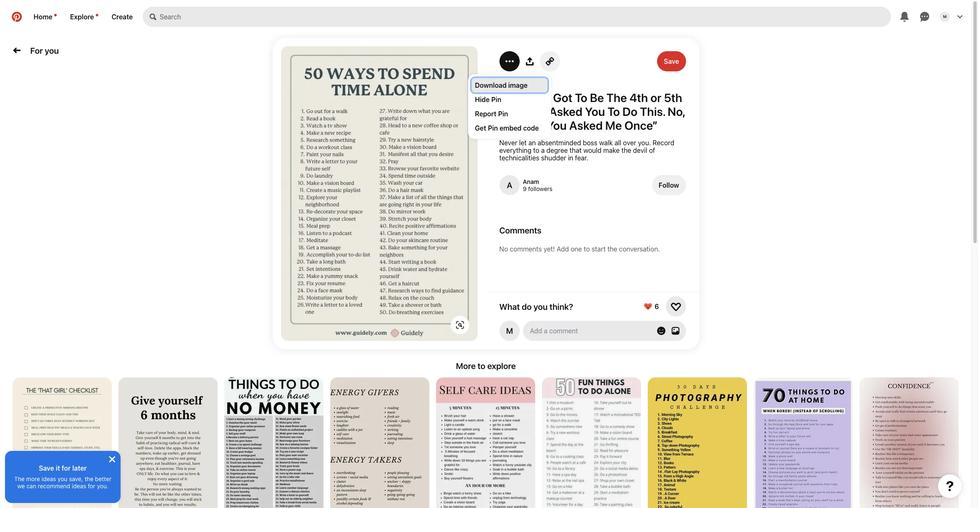 Task type: describe. For each thing, give the bounding box(es) containing it.
pin for hide
[[492, 96, 502, 103]]

more
[[456, 362, 476, 371]]

0 horizontal spatial for
[[62, 465, 71, 473]]

comments button
[[500, 226, 686, 235]]

1 vertical spatial for
[[88, 483, 95, 490]]

shudder
[[541, 154, 567, 162]]

for you
[[30, 46, 59, 55]]

Search text field
[[160, 7, 892, 27]]

you. inside save it for later the more ideas you save, the better we can recommend ideas for you.
[[97, 483, 108, 490]]

the inside save it for later the more ideas you save, the better we can recommend ideas for you.
[[14, 476, 25, 483]]

in
[[568, 154, 574, 162]]

home link
[[27, 7, 63, 27]]

to inside never let an absentminded boss walk all over you. record everything to a degree that would make the devil of technicalities shudder in fear.
[[534, 147, 540, 154]]

0 horizontal spatial you
[[547, 119, 567, 132]]

the inside save it for later the more ideas you save, the better we can recommend ideas for you.
[[85, 476, 94, 483]]

boredpanda.com link
[[500, 77, 551, 84]]

everything
[[500, 147, 532, 154]]

"this has got to be the 4th or 5th time i've asked you to do this. no, actually, you asked me once" link
[[500, 91, 686, 132]]

explore
[[488, 362, 516, 371]]

be
[[590, 91, 604, 105]]

make
[[604, 147, 620, 154]]

a
[[542, 147, 545, 154]]

walk
[[600, 139, 613, 147]]

get pin embed code
[[475, 124, 539, 132]]

the inside "this has got to be the 4th or 5th time i've asked you to do this. no, actually, you asked me once"
[[607, 91, 627, 105]]

of
[[650, 147, 656, 154]]

technicalities
[[500, 154, 540, 162]]

no comments yet! add one to start the conversation.
[[500, 246, 660, 253]]

anam link
[[523, 178, 540, 185]]

0 horizontal spatial ideas
[[42, 476, 56, 483]]

0 horizontal spatial to
[[575, 91, 588, 105]]

6
[[655, 303, 659, 311]]

the inside never let an absentminded boss walk all over you. record everything to a degree that would make the devil of technicalities shudder in fear.
[[622, 147, 632, 154]]

get
[[475, 124, 487, 132]]

explore
[[70, 13, 94, 21]]

i've
[[529, 105, 547, 119]]

mariaaawilliams image
[[500, 321, 520, 341]]

save for save
[[664, 58, 680, 65]]

follow
[[659, 182, 680, 189]]

report
[[475, 110, 497, 118]]

record
[[653, 139, 675, 147]]

2 vertical spatial to
[[478, 362, 486, 371]]

never let an absentminded boss walk all over you. record everything to a degree that would make the devil of technicalities shudder in fear.
[[500, 139, 675, 162]]

save it for later the more ideas you save, the better we can recommend ideas for you.
[[14, 465, 112, 490]]

devil
[[634, 147, 648, 154]]

start
[[592, 246, 606, 253]]

pin for report
[[499, 110, 509, 118]]

1 horizontal spatial to
[[608, 105, 620, 119]]

comments
[[500, 226, 542, 235]]

this contains an image of: rubia rumi (rubiarumi) - profile | pinterest image
[[436, 378, 536, 509]]

report pin
[[475, 110, 509, 118]]

we
[[17, 483, 25, 490]]

more
[[26, 476, 40, 483]]

one
[[571, 246, 582, 253]]

2 this contains an image of: "ironically funny and wholesome": 50 of the best wins from guys posted on this twitter page (new pics) image from the left
[[754, 378, 854, 509]]

you inside save it for later the more ideas you save, the better we can recommend ideas for you.
[[58, 476, 67, 483]]

this.
[[641, 105, 666, 119]]

"this
[[500, 91, 527, 105]]

this contains an image of: fun things to do alone image
[[542, 378, 642, 509]]

this contains an image of: alexa / digital journal image
[[13, 378, 112, 509]]

reaction image
[[671, 302, 681, 312]]

2 horizontal spatial to
[[584, 246, 590, 253]]

4th
[[630, 91, 649, 105]]

actually,
[[500, 119, 545, 132]]

comments
[[510, 246, 542, 253]]

5th
[[664, 91, 683, 105]]

maria williams image
[[941, 12, 951, 22]]

download image menu item
[[472, 78, 548, 93]]

over
[[624, 139, 637, 147]]

asked right i've
[[549, 105, 583, 119]]

what
[[500, 302, 520, 312]]

search icon image
[[150, 13, 156, 20]]

code
[[524, 124, 539, 132]]

1 horizontal spatial ideas
[[72, 483, 86, 490]]

do
[[522, 302, 532, 312]]



Task type: locate. For each thing, give the bounding box(es) containing it.
to
[[534, 147, 540, 154], [584, 246, 590, 253], [478, 362, 486, 371]]

for right it
[[62, 465, 71, 473]]

boredpanda.com
[[500, 77, 551, 84]]

2 vertical spatial the
[[85, 476, 94, 483]]

9
[[523, 185, 527, 193]]

ideas
[[42, 476, 56, 483], [72, 483, 86, 490]]

that
[[570, 147, 582, 154]]

you up absentminded
[[547, 119, 567, 132]]

0 horizontal spatial notifications image
[[54, 14, 57, 16]]

for you button
[[27, 42, 62, 59]]

this contains an image of: self, self improvement tips, self care activities image
[[330, 378, 430, 509]]

pin up get pin embed code
[[499, 110, 509, 118]]

create
[[112, 13, 133, 21]]

embed
[[500, 124, 522, 132]]

0 horizontal spatial save
[[39, 465, 54, 473]]

you
[[45, 46, 59, 55], [534, 302, 548, 312], [58, 476, 67, 483]]

1 horizontal spatial the
[[608, 246, 618, 253]]

list
[[0, 378, 973, 509]]

save,
[[69, 476, 83, 483]]

pin right hide
[[492, 96, 502, 103]]

1 notifications image from the left
[[54, 14, 57, 16]]

anam 9 followers
[[523, 178, 553, 193]]

boss
[[583, 139, 598, 147]]

notifications image right explore
[[96, 14, 98, 16]]

1 vertical spatial pin
[[499, 110, 509, 118]]

never
[[500, 139, 518, 147]]

1 vertical spatial the
[[608, 246, 618, 253]]

1 vertical spatial to
[[584, 246, 590, 253]]

the right be
[[607, 91, 627, 105]]

fear.
[[576, 154, 589, 162]]

notifications image
[[54, 14, 57, 16], [96, 14, 98, 16]]

save button
[[658, 51, 686, 71], [658, 51, 686, 71]]

1 vertical spatial you.
[[97, 483, 108, 490]]

to right one
[[584, 246, 590, 253]]

save up '5th'
[[664, 58, 680, 65]]

this contains an image of: the miracle manifestation guide - fast & self-proven results - payhip image
[[119, 378, 218, 509]]

1 horizontal spatial you
[[585, 105, 605, 119]]

0 vertical spatial to
[[534, 147, 540, 154]]

0 vertical spatial the
[[622, 147, 632, 154]]

ideas down it
[[42, 476, 56, 483]]

save
[[664, 58, 680, 65], [39, 465, 54, 473]]

conversation.
[[620, 246, 660, 253]]

you. inside never let an absentminded boss walk all over you. record everything to a degree that would make the devil of technicalities shudder in fear.
[[639, 139, 651, 147]]

0 horizontal spatial you.
[[97, 483, 108, 490]]

1 horizontal spatial you.
[[639, 139, 651, 147]]

asked up the boss
[[570, 119, 603, 132]]

Add a comment field
[[531, 328, 649, 335]]

to left do
[[608, 105, 620, 119]]

notifications image inside home link
[[54, 14, 57, 16]]

you inside button
[[45, 46, 59, 55]]

time
[[500, 105, 526, 119]]

no,
[[668, 105, 685, 119]]

more to explore
[[456, 362, 516, 371]]

the right the save,
[[85, 476, 94, 483]]

select a photo image
[[672, 327, 680, 336]]

1 vertical spatial you
[[534, 302, 548, 312]]

save for save it for later the more ideas you save, the better we can recommend ideas for you.
[[39, 465, 54, 473]]

hide
[[475, 96, 490, 103]]

1 horizontal spatial to
[[534, 147, 540, 154]]

you right do
[[534, 302, 548, 312]]

1 vertical spatial save
[[39, 465, 54, 473]]

0 horizontal spatial to
[[478, 362, 486, 371]]

2 vertical spatial you
[[58, 476, 67, 483]]

think?
[[550, 302, 574, 312]]

0 vertical spatial save
[[664, 58, 680, 65]]

create link
[[105, 7, 140, 27]]

0 vertical spatial the
[[607, 91, 627, 105]]

0 vertical spatial pin
[[492, 96, 502, 103]]

notifications image right home
[[54, 14, 57, 16]]

followers
[[529, 185, 553, 193]]

notifications image for explore
[[96, 14, 98, 16]]

you left "me"
[[585, 105, 605, 119]]

once"
[[625, 119, 658, 132]]

1 horizontal spatial save
[[664, 58, 680, 65]]

1 horizontal spatial for
[[88, 483, 95, 490]]

download image
[[475, 82, 528, 89]]

you right for
[[45, 46, 59, 55]]

let
[[520, 139, 527, 147]]

2 vertical spatial pin
[[488, 124, 498, 132]]

0 vertical spatial for
[[62, 465, 71, 473]]

or
[[651, 91, 662, 105]]

save left it
[[39, 465, 54, 473]]

absentminded
[[538, 139, 582, 147]]

pin
[[492, 96, 502, 103], [499, 110, 509, 118], [488, 124, 498, 132]]

the right 'all'
[[622, 147, 632, 154]]

0 horizontal spatial the
[[85, 476, 94, 483]]

0 horizontal spatial the
[[14, 476, 25, 483]]

recommend
[[38, 483, 70, 490]]

download
[[475, 82, 507, 89]]

save inside save it for later the more ideas you save, the better we can recommend ideas for you.
[[39, 465, 54, 473]]

1 horizontal spatial notifications image
[[96, 14, 98, 16]]

ideas down later
[[72, 483, 86, 490]]

no
[[500, 246, 508, 253]]

anam
[[523, 178, 540, 185]]

2 notifications image from the left
[[96, 14, 98, 16]]

better
[[95, 476, 112, 483]]

it
[[56, 465, 60, 473]]

follow button
[[652, 175, 686, 196]]

"this has got to be the 4th or 5th time i've asked you to do this. no, actually, you asked me once"
[[500, 91, 685, 132]]

notifications image for home
[[54, 14, 57, 16]]

to left a
[[534, 147, 540, 154]]

0 horizontal spatial this contains an image of: "ironically funny and wholesome": 50 of the best wins from guys posted on this twitter page (new pics) image
[[648, 378, 748, 509]]

you down it
[[58, 476, 67, 483]]

1 horizontal spatial the
[[607, 91, 627, 105]]

pin for get
[[488, 124, 498, 132]]

degree
[[547, 147, 568, 154]]

this contains an image of: 40 lunatic brides who were mocked online for losing touch with reality image
[[860, 378, 959, 509]]

pin right get
[[488, 124, 498, 132]]

to right more
[[478, 362, 486, 371]]

for right the save,
[[88, 483, 95, 490]]

yet!
[[544, 246, 555, 253]]

me
[[606, 119, 622, 132]]

explore link
[[63, 7, 105, 27]]

later
[[72, 465, 87, 473]]

1 vertical spatial the
[[14, 476, 25, 483]]

for
[[62, 465, 71, 473], [88, 483, 95, 490]]

all
[[615, 139, 622, 147]]

1 horizontal spatial this contains an image of: "ironically funny and wholesome": 50 of the best wins from guys posted on this twitter page (new pics) image
[[754, 378, 854, 509]]

to
[[575, 91, 588, 105], [608, 105, 620, 119]]

the
[[607, 91, 627, 105], [14, 476, 25, 483]]

home
[[34, 13, 52, 21]]

you.
[[639, 139, 651, 147], [97, 483, 108, 490]]

hide pin
[[475, 96, 502, 103]]

do
[[623, 105, 638, 119]]

add
[[557, 246, 569, 253]]

would
[[584, 147, 602, 154]]

asked
[[549, 105, 583, 119], [570, 119, 603, 132]]

0 vertical spatial you.
[[639, 139, 651, 147]]

this contains an image of: this account collects the most beautiful and witty tumblr conversations, and here are the 50 best ones image
[[225, 378, 324, 509]]

the right start
[[608, 246, 618, 253]]

anam avatar link image
[[500, 175, 520, 196]]

to left be
[[575, 91, 588, 105]]

for
[[30, 46, 43, 55]]

notifications image inside explore "link"
[[96, 14, 98, 16]]

this contains an image of: "ironically funny and wholesome": 50 of the best wins from guys posted on this twitter page (new pics) image
[[648, 378, 748, 509], [754, 378, 854, 509]]

you. right over
[[639, 139, 651, 147]]

0 vertical spatial you
[[45, 46, 59, 55]]

image
[[509, 82, 528, 89]]

the left the more
[[14, 476, 25, 483]]

what do you think?
[[500, 302, 574, 312]]

got
[[553, 91, 573, 105]]

select an emoji image
[[657, 327, 666, 336]]

you. right the save,
[[97, 483, 108, 490]]

an
[[529, 139, 536, 147]]

2 horizontal spatial the
[[622, 147, 632, 154]]

1 this contains an image of: "ironically funny and wholesome": 50 of the best wins from guys posted on this twitter page (new pics) image from the left
[[648, 378, 748, 509]]

has
[[530, 91, 551, 105]]

can
[[26, 483, 36, 490]]



Task type: vqa. For each thing, say whether or not it's contained in the screenshot.
bottommost how
no



